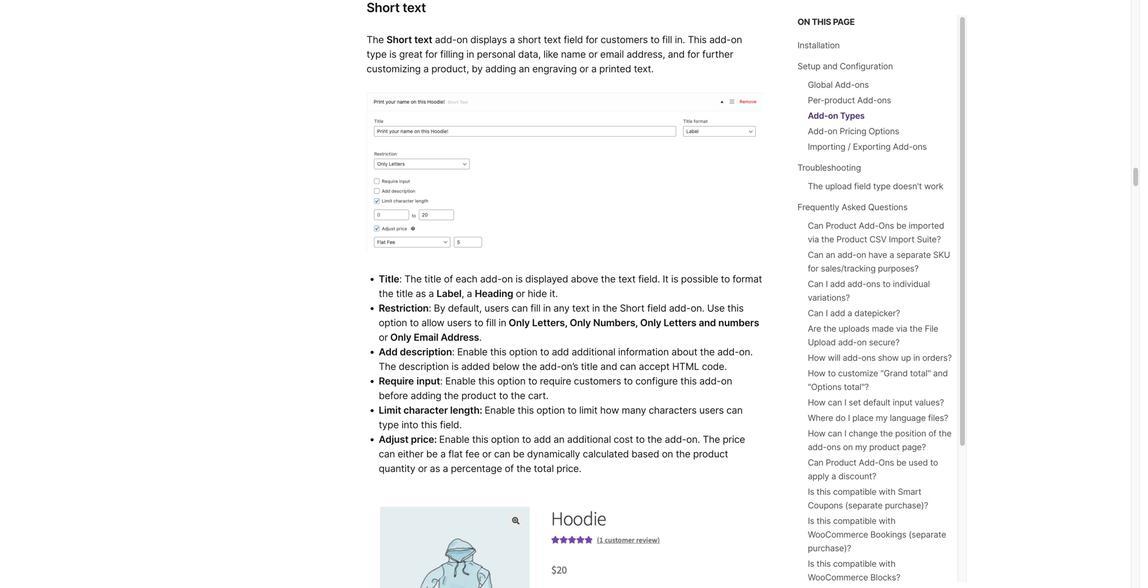 Task type: locate. For each thing, give the bounding box(es) containing it.
add- inside this add-on type is great for filling in personal data, like name or email address, and for further customizing a product, by adding an engraving or a printed text.
[[710, 34, 731, 46]]

0 vertical spatial via
[[808, 234, 820, 245]]

input up character
[[417, 375, 440, 387]]

is inside enable this option to add additional information about the add-on. the description is added below the add-on's title and can accept html code.
[[452, 360, 459, 372]]

option inside enable this option to require customers to configure this add-on before adding the product to the cart.
[[498, 375, 526, 387]]

is up label , a heading or hide it.
[[516, 273, 523, 285]]

0 vertical spatial field
[[564, 34, 583, 46]]

purchase)? down smart
[[886, 500, 929, 511]]

bookings
[[871, 529, 907, 540]]

1 compatible from the top
[[834, 487, 877, 497]]

0 vertical spatial fill
[[663, 34, 673, 46]]

3 compatible from the top
[[834, 559, 877, 569]]

0 vertical spatial ons
[[879, 221, 895, 231]]

as up restriction
[[416, 288, 426, 299]]

on inside enable this option to require customers to configure this add-on before adding the product to the cart.
[[721, 375, 733, 387]]

1 vertical spatial type
[[874, 181, 891, 191]]

text inside : by default, users can fill in any text in the short field add-on. use this option to
[[573, 302, 590, 314]]

to down "below" at the bottom left
[[499, 390, 508, 401]]

purchase)? up the is this compatible with woocommerce blocks? link at bottom
[[808, 543, 852, 553]]

1 vertical spatial of
[[929, 428, 937, 439]]

1 vertical spatial adding
[[411, 390, 442, 401]]

and down "in."
[[668, 48, 685, 60]]

is this compatible with woocommerce blocks? link
[[808, 559, 901, 583]]

to inside enable this option to add additional information about the add-on. the description is added below the add-on's title and can accept html code.
[[540, 346, 550, 358]]

1 horizontal spatial purchase)?
[[886, 500, 929, 511]]

1 vertical spatial is
[[808, 516, 815, 526]]

0 vertical spatial description
[[400, 346, 452, 358]]

field. left it
[[639, 273, 661, 285]]

to up "options
[[828, 368, 836, 378]]

add- down characters
[[665, 433, 687, 445]]

2 horizontal spatial title
[[581, 360, 598, 372]]

be
[[897, 221, 907, 231], [427, 448, 438, 460], [513, 448, 525, 460], [897, 457, 907, 468]]

2 vertical spatial type
[[379, 419, 399, 431]]

upload
[[808, 337, 836, 347]]

product up can product add-ons be used to apply a discount? link
[[870, 442, 900, 452]]

require
[[379, 375, 414, 387]]

2 can from the top
[[808, 250, 824, 260]]

how will add-ons show up in orders? link
[[808, 353, 953, 363]]

can down frequently
[[808, 221, 824, 231]]

users
[[485, 302, 509, 314], [447, 317, 472, 329], [700, 404, 724, 416]]

can inside can product add-ons be imported via the product csv import suite? can an add-on have a separate sku for sales/tracking purposes? can i add add-ons to individual variations? can i add a datepicker? are the uploads made via the file upload add-on secure? how will add-ons show up in orders? how to customize "grand total" and "options total"? how can i set default input values? where do i place my language files? how can i change the position of the add-ons on my product page? can product add-ons be used to apply a discount? is this compatible with smart coupons (separate purchase)? is this compatible with woocommerce bookings (separate purchase)? is this compatible with woocommerce blocks?
[[828, 428, 843, 439]]

2 vertical spatial with
[[879, 559, 896, 569]]

add- inside : the title of each add-on is displayed above the text field. it is possible to format the title as a
[[480, 273, 502, 285]]

add- up csv
[[859, 221, 879, 231]]

woocommerce
[[808, 529, 869, 540], [808, 572, 869, 583]]

0 horizontal spatial of
[[444, 273, 453, 285]]

0 vertical spatial title
[[425, 273, 442, 285]]

0 vertical spatial type
[[367, 48, 387, 60]]

suite?
[[918, 234, 942, 245]]

0 vertical spatial field.
[[639, 273, 661, 285]]

it
[[663, 273, 669, 285]]

to left format
[[721, 273, 730, 285]]

enable inside enable this option to add additional information about the add-on. the description is added below the add-on's title and can accept html code.
[[458, 346, 488, 358]]

on
[[798, 17, 811, 27]]

1 vertical spatial title
[[396, 288, 413, 299]]

0 vertical spatial input
[[417, 375, 440, 387]]

add- inside enable this option to add an additional cost to the add-on. the price can either be a flat fee or can be dynamically calculated based on the product quantity or as a percentage of the total price.
[[665, 433, 687, 445]]

a right have
[[890, 250, 895, 260]]

character
[[404, 404, 448, 416]]

users inside : by default, users can fill in any text in the short field add-on. use this option to
[[485, 302, 509, 314]]

1 horizontal spatial field
[[648, 302, 667, 314]]

an additional
[[554, 433, 611, 445]]

description inside enable this option to add additional information about the add-on. the description is added below the add-on's title and can accept html code.
[[399, 360, 449, 372]]

title inside enable this option to add additional information about the add-on. the description is added below the add-on's title and can accept html code.
[[581, 360, 598, 372]]

option inside enable this option to add additional information about the add-on. the description is added below the add-on's title and can accept html code.
[[509, 346, 538, 358]]

1 woocommerce from the top
[[808, 529, 869, 540]]

compatible down is this compatible with smart coupons (separate purchase)? link
[[834, 516, 877, 526]]

5 can from the top
[[808, 457, 824, 468]]

short
[[387, 34, 412, 46], [620, 302, 645, 314]]

and down use
[[699, 317, 717, 329]]

any
[[554, 302, 570, 314]]

(separate right bookings
[[909, 529, 947, 540]]

total
[[534, 463, 554, 474]]

adjust price:
[[379, 433, 439, 445]]

product inside enable this option to add an additional cost to the add-on. the price can either be a flat fee or can be dynamically calculated based on the product quantity or as a percentage of the total price.
[[694, 448, 729, 460]]

1 is from the top
[[808, 487, 815, 497]]

price.
[[557, 463, 582, 474]]

1 vertical spatial ons
[[879, 457, 895, 468]]

1 horizontal spatial my
[[876, 413, 888, 423]]

can up apply
[[808, 457, 824, 468]]

add- up discount?
[[859, 457, 879, 468]]

option for product
[[498, 375, 526, 387]]

field.
[[639, 273, 661, 285], [440, 419, 462, 431]]

on up further
[[731, 34, 743, 46]]

to down purposes?
[[883, 279, 891, 289]]

on inside this add-on type is great for filling in personal data, like name or email address, and for further customizing a product, by adding an engraving or a printed text.
[[731, 34, 743, 46]]

0 horizontal spatial as
[[416, 288, 426, 299]]

via right made
[[897, 323, 908, 334]]

0 horizontal spatial field.
[[440, 419, 462, 431]]

1 horizontal spatial as
[[430, 463, 440, 474]]

setup and configuration link
[[798, 61, 894, 71]]

enable
[[458, 346, 488, 358], [446, 375, 476, 387], [485, 404, 515, 416], [439, 433, 470, 445]]

1 horizontal spatial input
[[893, 397, 913, 408]]

2 vertical spatial compatible
[[834, 559, 877, 569]]

users down label , a heading or hide it.
[[485, 302, 509, 314]]

1 vertical spatial customers
[[574, 375, 622, 387]]

the down where do i place my language files? link on the right bottom
[[881, 428, 894, 439]]

troubleshooting link
[[798, 163, 862, 173]]

short inside : by default, users can fill in any text in the short field add-on. use this option to
[[620, 302, 645, 314]]

can up 'sales/tracking'
[[808, 250, 824, 260]]

type inside this add-on type is great for filling in personal data, like name or email address, and for further customizing a product, by adding an engraving or a printed text.
[[367, 48, 387, 60]]

each
[[456, 273, 478, 285]]

"options
[[808, 382, 842, 392]]

1 vertical spatial an
[[826, 250, 836, 260]]

0 vertical spatial with
[[879, 487, 896, 497]]

option inside enable this option to add an additional cost to the add-on. the price can either be a flat fee or can be dynamically calculated based on the product quantity or as a percentage of the total price.
[[491, 433, 520, 445]]

enable for the
[[446, 375, 476, 387]]

0 vertical spatial customers
[[601, 34, 648, 46]]

format
[[733, 273, 763, 285]]

product up discount?
[[826, 457, 857, 468]]

ons down can an add-on have a separate sku for sales/tracking purposes? link
[[867, 279, 881, 289]]

this
[[688, 34, 707, 46]]

and inside "allow users to fill in only letters, only numbers, only letters and numbers or only email address ."
[[699, 317, 717, 329]]

can down do at bottom right
[[828, 428, 843, 439]]

compatible down discount?
[[834, 487, 877, 497]]

can product add-ons be imported via the product csv import suite? link
[[808, 221, 945, 245]]

1 horizontal spatial (separate
[[909, 529, 947, 540]]

the left file
[[910, 323, 923, 334]]

with up bookings
[[879, 516, 896, 526]]

product,
[[432, 63, 469, 75]]

individual
[[894, 279, 931, 289]]

in inside this add-on type is great for filling in personal data, like name or email address, and for further customizing a product, by adding an engraving or a printed text.
[[467, 48, 475, 60]]

in up numbers,
[[593, 302, 600, 314]]

title up label
[[425, 273, 442, 285]]

option for either
[[491, 433, 520, 445]]

pricing
[[840, 126, 867, 136]]

setup
[[798, 61, 821, 71]]

to right used
[[931, 457, 939, 468]]

0 vertical spatial compatible
[[834, 487, 877, 497]]

4 how from the top
[[808, 428, 826, 439]]

the left price
[[703, 433, 721, 445]]

many
[[622, 404, 647, 416]]

enable inside enable this option to limit how many characters users can type into this field.
[[485, 404, 515, 416]]

0 horizontal spatial field
[[564, 34, 583, 46]]

1 vertical spatial field.
[[440, 419, 462, 431]]

3 how from the top
[[808, 397, 826, 408]]

add
[[379, 346, 398, 358]]

to up dynamically at the bottom
[[522, 433, 532, 445]]

option inside : by default, users can fill in any text in the short field add-on. use this option to
[[379, 317, 407, 329]]

the inside : by default, users can fill in any text in the short field add-on. use this option to
[[603, 302, 618, 314]]

will
[[828, 353, 841, 363]]

filling
[[441, 48, 464, 60]]

cost
[[614, 433, 634, 445]]

an inside can product add-ons be imported via the product csv import suite? can an add-on have a separate sku for sales/tracking purposes? can i add add-ons to individual variations? can i add a datepicker? are the uploads made via the file upload add-on secure? how will add-ons show up in orders? how to customize "grand total" and "options total"? how can i set default input values? where do i place my language files? how can i change the position of the add-ons on my product page? can product add-ons be used to apply a discount? is this compatible with smart coupons (separate purchase)? is this compatible with woocommerce bookings (separate purchase)? is this compatible with woocommerce blocks?
[[826, 250, 836, 260]]

2 vertical spatial title
[[581, 360, 598, 372]]

input up language
[[893, 397, 913, 408]]

uploads
[[839, 323, 870, 334]]

to up .
[[475, 317, 484, 329]]

: inside : by default, users can fill in any text in the short field add-on. use this option to
[[429, 302, 432, 314]]

type down limit
[[379, 419, 399, 431]]

apply
[[808, 471, 830, 481]]

fill inside : by default, users can fill in any text in the short field add-on. use this option to
[[531, 302, 541, 314]]

1 horizontal spatial users
[[485, 302, 509, 314]]

text right any
[[573, 302, 590, 314]]

1 vertical spatial description
[[399, 360, 449, 372]]

can inside enable this option to add additional information about the add-on. the description is added below the add-on's title and can accept html code.
[[620, 360, 637, 372]]

how down upload
[[808, 353, 826, 363]]

enable for can
[[439, 433, 470, 445]]

how can i set default input values? link
[[808, 397, 945, 408]]

0 vertical spatial users
[[485, 302, 509, 314]]

per-
[[808, 95, 825, 105]]

0 horizontal spatial adding
[[411, 390, 442, 401]]

1 horizontal spatial short
[[620, 302, 645, 314]]

this inside : by default, users can fill in any text in the short field add-on. use this option to
[[728, 302, 744, 314]]

0 vertical spatial short
[[387, 34, 412, 46]]

customizing
[[367, 63, 421, 75]]

before
[[379, 390, 408, 401]]

product
[[826, 221, 857, 231], [837, 234, 868, 245], [826, 457, 857, 468]]

on down add-on types link
[[828, 126, 838, 136]]

on. for enable this option to add an additional cost to the add-on. the price can either be a flat fee or can be dynamically calculated based on the product quantity or as a percentage of the total price.
[[687, 433, 701, 445]]

1 horizontal spatial field.
[[639, 273, 661, 285]]

1 vertical spatial woocommerce
[[808, 572, 869, 583]]

1 horizontal spatial of
[[505, 463, 514, 474]]

enable up flat
[[439, 433, 470, 445]]

0 vertical spatial of
[[444, 273, 453, 285]]

on. inside enable this option to add an additional cost to the add-on. the price can either be a flat fee or can be dynamically calculated based on the product quantity or as a percentage of the total price.
[[687, 433, 701, 445]]

0 horizontal spatial purchase)?
[[808, 543, 852, 553]]

as down price:
[[430, 463, 440, 474]]

a inside : the title of each add-on is displayed above the text field. it is possible to format the title as a
[[429, 288, 434, 299]]

1 horizontal spatial adding
[[486, 63, 516, 75]]

0 vertical spatial adding
[[486, 63, 516, 75]]

option inside enable this option to limit how many characters users can type into this field.
[[537, 404, 565, 416]]

the upload field type doesn't work
[[808, 181, 944, 191]]

1 vertical spatial fill
[[531, 302, 541, 314]]

add- inside enable this option to require customers to configure this add-on before adding the product to the cart.
[[700, 375, 722, 387]]

1 vertical spatial input
[[893, 397, 913, 408]]

0 vertical spatial is
[[808, 487, 815, 497]]

field up the letters
[[648, 302, 667, 314]]

1 horizontal spatial title
[[425, 273, 442, 285]]

0 horizontal spatial fill
[[486, 317, 496, 329]]

2 vertical spatial users
[[700, 404, 724, 416]]

in right up
[[914, 353, 921, 363]]

0 vertical spatial woocommerce
[[808, 529, 869, 540]]

/
[[848, 142, 851, 152]]

the down files? at the bottom right of page
[[939, 428, 952, 439]]

1 horizontal spatial an
[[826, 250, 836, 260]]

1 vertical spatial compatible
[[834, 516, 877, 526]]

1 vertical spatial via
[[897, 323, 908, 334]]

on up filling
[[457, 34, 468, 46]]

1 vertical spatial field
[[855, 181, 872, 191]]

woocommerce down 'coupons'
[[808, 529, 869, 540]]

html
[[673, 360, 700, 372]]

i down do at bottom right
[[845, 428, 847, 439]]

1 with from the top
[[879, 487, 896, 497]]

description
[[400, 346, 452, 358], [399, 360, 449, 372]]

where
[[808, 413, 834, 423]]

an
[[519, 63, 530, 75], [826, 250, 836, 260]]

1 vertical spatial users
[[447, 317, 472, 329]]

1 horizontal spatial fill
[[531, 302, 541, 314]]

0 horizontal spatial (separate
[[846, 500, 883, 511]]

0 vertical spatial on.
[[691, 302, 705, 314]]

1 vertical spatial as
[[430, 463, 440, 474]]

2 vertical spatial is
[[808, 559, 815, 569]]

enable up 'added'
[[458, 346, 488, 358]]

customers up email
[[601, 34, 648, 46]]

as inside : the title of each add-on is displayed above the text field. it is possible to format the title as a
[[416, 288, 426, 299]]

can product add-ons be used to apply a discount? link
[[808, 457, 939, 481]]

2 vertical spatial of
[[505, 463, 514, 474]]

orders?
[[923, 353, 953, 363]]

the inside : the title of each add-on is displayed above the text field. it is possible to format the title as a
[[405, 273, 422, 285]]

and down additional
[[601, 360, 618, 372]]

type for is
[[367, 48, 387, 60]]

1 vertical spatial purchase)?
[[808, 543, 852, 553]]

discount?
[[839, 471, 877, 481]]

information
[[619, 346, 669, 358]]

allow users to fill in only letters, only numbers, only letters and numbers or only email address .
[[379, 317, 760, 343]]

to up cart. at left bottom
[[529, 375, 538, 387]]

is
[[808, 487, 815, 497], [808, 516, 815, 526], [808, 559, 815, 569]]

description down "add description"
[[399, 360, 449, 372]]

customize
[[839, 368, 879, 378]]

0 vertical spatial an
[[519, 63, 530, 75]]

ons up csv
[[879, 221, 895, 231]]

2 vertical spatial on.
[[687, 433, 701, 445]]

2 vertical spatial fill
[[486, 317, 496, 329]]

2 horizontal spatial of
[[929, 428, 937, 439]]

2 horizontal spatial users
[[700, 404, 724, 416]]

label
[[437, 288, 462, 299]]

enable inside enable this option to require customers to configure this add-on before adding the product to the cart.
[[446, 375, 476, 387]]

0 vertical spatial as
[[416, 288, 426, 299]]

my
[[876, 413, 888, 423], [856, 442, 868, 452]]

numbers
[[719, 317, 760, 329]]

text inside : the title of each add-on is displayed above the text field. it is possible to format the title as a
[[619, 273, 636, 285]]

users inside enable this option to limit how many characters users can type into this field.
[[700, 404, 724, 416]]

on down change
[[844, 442, 854, 452]]

require
[[540, 375, 572, 387]]

fill down hide on the left of page
[[531, 302, 541, 314]]

adjust
[[379, 433, 409, 445]]

in down label , a heading or hide it.
[[499, 317, 507, 329]]

: inside : the title of each add-on is displayed above the text field. it is possible to format the title as a
[[400, 273, 402, 285]]

adding
[[486, 63, 516, 75], [411, 390, 442, 401]]

of inside enable this option to add an additional cost to the add-on. the price can either be a flat fee or can be dynamically calculated based on the product quantity or as a percentage of the total price.
[[505, 463, 514, 474]]

add down variations?
[[831, 308, 846, 318]]

file
[[925, 323, 939, 334]]

0 horizontal spatial via
[[808, 234, 820, 245]]

for
[[586, 34, 598, 46], [426, 48, 438, 60], [688, 48, 700, 60], [808, 263, 819, 274]]

1 vertical spatial with
[[879, 516, 896, 526]]

enable for is
[[458, 346, 488, 358]]

on down code.
[[721, 375, 733, 387]]

in.
[[675, 34, 686, 46]]

ons down how can i change the position of the add-ons on my product page? link
[[879, 457, 895, 468]]

is up customizing
[[390, 48, 397, 60]]

0 horizontal spatial an
[[519, 63, 530, 75]]

can up price
[[727, 404, 743, 416]]

use
[[708, 302, 725, 314]]

option down cart. at left bottom
[[537, 404, 565, 416]]

on. left use
[[691, 302, 705, 314]]

.
[[479, 331, 482, 343]]

users up price
[[700, 404, 724, 416]]

customers
[[601, 34, 648, 46], [574, 375, 622, 387]]

can down adjust
[[379, 448, 395, 460]]

with up blocks? at the right of page
[[879, 559, 896, 569]]

percentage
[[451, 463, 502, 474]]

0 vertical spatial my
[[876, 413, 888, 423]]

only left letters,
[[509, 317, 530, 329]]

2 vertical spatial field
[[648, 302, 667, 314]]

2 is from the top
[[808, 516, 815, 526]]

0 horizontal spatial users
[[447, 317, 472, 329]]

and up global add-ons 'link' at the right of page
[[823, 61, 838, 71]]

add-
[[435, 34, 457, 46], [710, 34, 731, 46], [838, 250, 857, 260], [480, 273, 502, 285], [848, 279, 867, 289], [670, 302, 691, 314], [839, 337, 858, 347], [718, 346, 739, 358], [843, 353, 862, 363], [540, 360, 561, 372], [700, 375, 722, 387], [665, 433, 687, 445], [808, 442, 827, 452]]

product up length:
[[462, 390, 497, 401]]

0 horizontal spatial title
[[396, 288, 413, 299]]

add up variations?
[[831, 279, 846, 289]]

by
[[434, 302, 446, 314]]

add- up the letters
[[670, 302, 691, 314]]

blocks?
[[871, 572, 901, 583]]

installation link
[[798, 40, 840, 50]]

add- up 'sales/tracking'
[[838, 250, 857, 260]]

type for doesn't
[[874, 181, 891, 191]]

allow
[[422, 317, 445, 329]]

enable inside enable this option to add an additional cost to the add-on. the price can either be a flat fee or can be dynamically calculated based on the product quantity or as a percentage of the total price.
[[439, 433, 470, 445]]

1 vertical spatial on.
[[739, 346, 753, 358]]

0 horizontal spatial my
[[856, 442, 868, 452]]

can down "information"
[[620, 360, 637, 372]]

0 horizontal spatial input
[[417, 375, 440, 387]]

fill
[[663, 34, 673, 46], [531, 302, 541, 314], [486, 317, 496, 329]]

work
[[925, 181, 944, 191]]

product inside can product add-ons be imported via the product csv import suite? can an add-on have a separate sku for sales/tracking purposes? can i add add-ons to individual variations? can i add a datepicker? are the uploads made via the file upload add-on secure? how will add-ons show up in orders? how to customize "grand total" and "options total"? how can i set default input values? where do i place my language files? how can i change the position of the add-ons on my product page? can product add-ons be used to apply a discount? is this compatible with smart coupons (separate purchase)? is this compatible with woocommerce bookings (separate purchase)? is this compatible with woocommerce blocks?
[[870, 442, 900, 452]]

great
[[399, 48, 423, 60]]

made
[[872, 323, 894, 334]]

1 vertical spatial short
[[620, 302, 645, 314]]

add- up further
[[710, 34, 731, 46]]

on. inside enable this option to add additional information about the add-on. the description is added below the add-on's title and can accept html code.
[[739, 346, 753, 358]]



Task type: describe. For each thing, give the bounding box(es) containing it.
about
[[672, 346, 698, 358]]

how can i change the position of the add-ons on my product page? link
[[808, 428, 952, 452]]

a left 'short'
[[510, 34, 515, 46]]

the down 'title'
[[379, 288, 394, 299]]

add- inside : by default, users can fill in any text in the short field add-on. use this option to
[[670, 302, 691, 314]]

as inside enable this option to add an additional cost to the add-on. the price can either be a flat fee or can be dynamically calculated based on the product quantity or as a percentage of the total price.
[[430, 463, 440, 474]]

title for :
[[581, 360, 598, 372]]

a up uploads
[[848, 308, 853, 318]]

printed
[[600, 63, 632, 75]]

4 can from the top
[[808, 308, 824, 318]]

only left the letters
[[641, 317, 662, 329]]

total"?
[[844, 382, 870, 392]]

the right based
[[676, 448, 691, 460]]

smart
[[898, 487, 922, 497]]

to inside enable this option to limit how many characters users can type into this field.
[[568, 404, 577, 416]]

be left dynamically at the bottom
[[513, 448, 525, 460]]

ons down 'configuration'
[[855, 80, 869, 90]]

ons down do at bottom right
[[827, 442, 841, 452]]

quantity
[[379, 463, 416, 474]]

the left total
[[517, 463, 532, 474]]

users inside "allow users to fill in only letters, only numbers, only letters and numbers or only email address ."
[[447, 317, 472, 329]]

global add-ons link
[[808, 80, 869, 90]]

fill inside "allow users to fill in only letters, only numbers, only letters and numbers or only email address ."
[[486, 317, 496, 329]]

can inside : by default, users can fill in any text in the short field add-on. use this option to
[[512, 302, 528, 314]]

option for added
[[509, 346, 538, 358]]

be up the import
[[897, 221, 907, 231]]

enable for field.
[[485, 404, 515, 416]]

installation
[[798, 40, 840, 50]]

on down uploads
[[858, 337, 867, 347]]

the up code.
[[701, 346, 715, 358]]

upload
[[826, 181, 852, 191]]

add- up filling
[[435, 34, 457, 46]]

below
[[493, 360, 520, 372]]

short
[[518, 34, 542, 46]]

2 compatible from the top
[[834, 516, 877, 526]]

text.
[[634, 63, 654, 75]]

2 with from the top
[[879, 516, 896, 526]]

to inside "allow users to fill in only letters, only numbers, only letters and numbers or only email address ."
[[475, 317, 484, 329]]

possible
[[681, 273, 719, 285]]

3 is from the top
[[808, 559, 815, 569]]

limit
[[580, 404, 598, 416]]

data,
[[518, 48, 541, 60]]

on. inside : by default, users can fill in any text in the short field add-on. use this option to
[[691, 302, 705, 314]]

field. inside : the title of each add-on is displayed above the text field. it is possible to format the title as a
[[639, 273, 661, 285]]

engraving
[[533, 63, 577, 75]]

"grand
[[881, 368, 908, 378]]

on left have
[[857, 250, 867, 260]]

i right do at bottom right
[[849, 413, 851, 423]]

fee
[[466, 448, 480, 460]]

where do i place my language files? link
[[808, 413, 949, 423]]

price:
[[411, 433, 437, 445]]

ons up options
[[878, 95, 892, 105]]

the up frequently
[[808, 181, 823, 191]]

the right above
[[601, 273, 616, 285]]

to left configure
[[624, 375, 633, 387]]

on's
[[561, 360, 579, 372]]

this add-on type is great for filling in personal data, like name or email address, and for further customizing a product, by adding an engraving or a printed text.
[[367, 34, 743, 75]]

add inside enable this option to add additional information about the add-on. the description is added below the add-on's title and can accept html code.
[[552, 346, 569, 358]]

1 vertical spatial (separate
[[909, 529, 947, 540]]

characters
[[649, 404, 697, 416]]

configuration
[[840, 61, 894, 71]]

or right fee
[[483, 448, 492, 460]]

of inside can product add-ons be imported via the product csv import suite? can an add-on have a separate sku for sales/tracking purposes? can i add add-ons to individual variations? can i add a datepicker? are the uploads made via the file upload add-on secure? how will add-ons show up in orders? how to customize "grand total" and "options total"? how can i set default input values? where do i place my language files? how can i change the position of the add-ons on my product page? can product add-ons be used to apply a discount? is this compatible with smart coupons (separate purchase)? is this compatible with woocommerce bookings (separate purchase)? is this compatible with woocommerce blocks?
[[929, 428, 937, 439]]

personal
[[477, 48, 516, 60]]

purposes?
[[879, 263, 919, 274]]

1 can from the top
[[808, 221, 824, 231]]

secure?
[[870, 337, 900, 347]]

frequently
[[798, 202, 840, 212]]

or down name
[[580, 63, 589, 75]]

the down frequently
[[822, 234, 835, 245]]

the up length:
[[444, 390, 459, 401]]

add- up require
[[540, 360, 561, 372]]

have
[[869, 250, 888, 260]]

coupons
[[808, 500, 844, 511]]

be left used
[[897, 457, 907, 468]]

0 vertical spatial purchase)?
[[886, 500, 929, 511]]

for down "this"
[[688, 48, 700, 60]]

further
[[703, 48, 734, 60]]

adding inside this add-on type is great for filling in personal data, like name or email address, and for further customizing a product, by adding an engraving or a printed text.
[[486, 63, 516, 75]]

limit
[[379, 404, 401, 416]]

this inside enable this option to add an additional cost to the add-on. the price can either be a flat fee or can be dynamically calculated based on the product quantity or as a percentage of the total price.
[[472, 433, 489, 445]]

add- up per-product add-ons link
[[836, 80, 855, 90]]

this inside enable this option to add additional information about the add-on. the description is added below the add-on's title and can accept html code.
[[490, 346, 507, 358]]

or left email
[[589, 48, 598, 60]]

to up based
[[636, 433, 645, 445]]

files?
[[929, 413, 949, 423]]

flat
[[449, 448, 463, 460]]

a right ,
[[467, 288, 472, 299]]

in inside can product add-ons be imported via the product csv import suite? can an add-on have a separate sku for sales/tracking purposes? can i add add-ons to individual variations? can i add a datepicker? are the uploads made via the file upload add-on secure? how will add-ons show up in orders? how to customize "grand total" and "options total"? how can i set default input values? where do i place my language files? how can i change the position of the add-ons on my product page? can product add-ons be used to apply a discount? is this compatible with smart coupons (separate purchase)? is this compatible with woocommerce bookings (separate purchase)? is this compatible with woocommerce blocks?
[[914, 353, 921, 363]]

is right it
[[672, 273, 679, 285]]

page
[[834, 17, 855, 27]]

add inside enable this option to add an additional cost to the add-on. the price can either be a flat fee or can be dynamically calculated based on the product quantity or as a percentage of the total price.
[[534, 433, 551, 445]]

numbers,
[[594, 317, 638, 329]]

on. for enable this option to add additional information about the add-on. the description is added below the add-on's title and can accept html code.
[[739, 346, 753, 358]]

ons up doesn't
[[913, 142, 927, 152]]

add description
[[379, 346, 452, 358]]

or down either
[[418, 463, 428, 474]]

cart.
[[528, 390, 549, 401]]

2 how from the top
[[808, 368, 826, 378]]

enable this option to add additional information about the add-on. the description is added below the add-on's title and can accept html code.
[[379, 346, 753, 372]]

doesn't
[[894, 181, 923, 191]]

calculated
[[583, 448, 629, 460]]

add-on types link
[[808, 111, 865, 121]]

add- down 'sales/tracking'
[[848, 279, 867, 289]]

global
[[808, 80, 833, 90]]

add- up customize
[[843, 353, 862, 363]]

be down price:
[[427, 448, 438, 460]]

to inside : by default, users can fill in any text in the short field add-on. use this option to
[[410, 317, 419, 329]]

name
[[561, 48, 586, 60]]

or inside "allow users to fill in only letters, only numbers, only letters and numbers or only email address ."
[[379, 331, 388, 343]]

in inside "allow users to fill in only letters, only numbers, only letters and numbers or only email address ."
[[499, 317, 507, 329]]

like
[[544, 48, 559, 60]]

or left hide on the left of page
[[516, 288, 525, 299]]

i down variations?
[[826, 308, 828, 318]]

variations?
[[808, 293, 850, 303]]

1 ons from the top
[[879, 221, 895, 231]]

add- up code.
[[718, 346, 739, 358]]

on this page
[[798, 17, 855, 27]]

set
[[849, 397, 862, 408]]

0 vertical spatial product
[[826, 221, 857, 231]]

require input
[[379, 375, 440, 387]]

hide
[[528, 288, 547, 299]]

can i add a datepicker? link
[[808, 308, 901, 318]]

of inside : the title of each add-on is displayed above the text field. it is possible to format the title as a
[[444, 273, 453, 285]]

1 vertical spatial product
[[837, 234, 868, 245]]

displays
[[471, 34, 507, 46]]

either
[[398, 448, 424, 460]]

the left cart. at left bottom
[[511, 390, 526, 401]]

change
[[849, 428, 878, 439]]

to inside : the title of each add-on is displayed above the text field. it is possible to format the title as a
[[721, 273, 730, 285]]

can product add-ons be imported via the product csv import suite? can an add-on have a separate sku for sales/tracking purposes? can i add add-ons to individual variations? can i add a datepicker? are the uploads made via the file upload add-on secure? how will add-ons show up in orders? how to customize "grand total" and "options total"? how can i set default input values? where do i place my language files? how can i change the position of the add-ons on my product page? can product add-ons be used to apply a discount? is this compatible with smart coupons (separate purchase)? is this compatible with woocommerce bookings (separate purchase)? is this compatible with woocommerce blocks?
[[808, 221, 953, 583]]

3 with from the top
[[879, 559, 896, 569]]

text up great
[[415, 34, 433, 46]]

above
[[571, 273, 599, 285]]

the upload field type doesn't work link
[[808, 181, 944, 191]]

customers inside enable this option to require customers to configure this add-on before adding the product to the cart.
[[574, 375, 622, 387]]

product inside global add-ons per-product add-ons add-on types add-on pricing options importing / exporting add-ons
[[825, 95, 856, 105]]

is this compatible with smart coupons (separate purchase)? link
[[808, 487, 929, 511]]

questions
[[869, 202, 908, 212]]

to up address,
[[651, 34, 660, 46]]

separate
[[897, 250, 932, 260]]

the inside enable this option to add additional information about the add-on. the description is added below the add-on's title and can accept html code.
[[379, 360, 396, 372]]

field. inside enable this option to limit how many characters users can type into this field.
[[440, 419, 462, 431]]

a left product,
[[424, 63, 429, 75]]

input inside can product add-ons be imported via the product csv import suite? can an add-on have a separate sku for sales/tracking purposes? can i add add-ons to individual variations? can i add a datepicker? are the uploads made via the file upload add-on secure? how will add-ons show up in orders? how to customize "grand total" and "options total"? how can i set default input values? where do i place my language files? how can i change the position of the add-ons on my product page? can product add-ons be used to apply a discount? is this compatible with smart coupons (separate purchase)? is this compatible with woocommerce bookings (separate purchase)? is this compatible with woocommerce blocks?
[[893, 397, 913, 408]]

0 horizontal spatial short
[[387, 34, 412, 46]]

show
[[879, 353, 899, 363]]

are the uploads made via the file upload add-on secure? link
[[808, 323, 939, 347]]

field inside : by default, users can fill in any text in the short field add-on. use this option to
[[648, 302, 667, 314]]

can up percentage
[[494, 448, 511, 460]]

product inside enable this option to require customers to configure this add-on before adding the product to the cart.
[[462, 390, 497, 401]]

for right great
[[426, 48, 438, 60]]

: up limit character length:
[[440, 375, 446, 387]]

only up 'add'
[[391, 331, 412, 343]]

add- down uploads
[[839, 337, 858, 347]]

for up name
[[586, 34, 598, 46]]

address,
[[627, 48, 666, 60]]

2 ons from the top
[[879, 457, 895, 468]]

2 vertical spatial product
[[826, 457, 857, 468]]

email
[[414, 331, 439, 343]]

troubleshooting
[[798, 163, 862, 173]]

an inside this add-on type is great for filling in personal data, like name or email address, and for further customizing a product, by adding an engraving or a printed text.
[[519, 63, 530, 75]]

a right apply
[[832, 471, 837, 481]]

text up like
[[544, 34, 562, 46]]

0 vertical spatial (separate
[[846, 500, 883, 511]]

a left flat
[[441, 448, 446, 460]]

1 vertical spatial my
[[856, 442, 868, 452]]

by
[[472, 63, 483, 75]]

title for title
[[396, 288, 413, 299]]

import
[[889, 234, 915, 245]]

a left percentage
[[443, 463, 448, 474]]

it.
[[550, 288, 558, 299]]

accept
[[639, 360, 670, 372]]

the right are
[[824, 323, 837, 334]]

add- up types
[[858, 95, 878, 105]]

add- down options
[[894, 142, 913, 152]]

is inside this add-on type is great for filling in personal data, like name or email address, and for further customizing a product, by adding an engraving or a printed text.
[[390, 48, 397, 60]]

can i add add-ons to individual variations? link
[[808, 279, 931, 303]]

used
[[909, 457, 929, 468]]

2 horizontal spatial field
[[855, 181, 872, 191]]

and inside enable this option to add additional information about the add-on. the description is added below the add-on's title and can accept html code.
[[601, 360, 618, 372]]

enable this option to require customers to configure this add-on before adding the product to the cart.
[[379, 375, 733, 401]]

add- up apply
[[808, 442, 827, 452]]

the right "below" at the bottom left
[[523, 360, 537, 372]]

ons up customize
[[862, 353, 876, 363]]

configure
[[636, 375, 678, 387]]

add- up the importing
[[808, 126, 828, 136]]

how
[[601, 404, 620, 416]]

1 how from the top
[[808, 353, 826, 363]]

and inside can product add-ons be imported via the product csv import suite? can an add-on have a separate sku for sales/tracking purposes? can i add add-ons to individual variations? can i add a datepicker? are the uploads made via the file upload add-on secure? how will add-ons show up in orders? how to customize "grand total" and "options total"? how can i set default input values? where do i place my language files? how can i change the position of the add-ons on my product page? can product add-ons be used to apply a discount? is this compatible with smart coupons (separate purchase)? is this compatible with woocommerce bookings (separate purchase)? is this compatible with woocommerce blocks?
[[934, 368, 948, 378]]

adding inside enable this option to require customers to configure this add-on before adding the product to the cart.
[[411, 390, 442, 401]]

can inside enable this option to limit how many characters users can type into this field.
[[727, 404, 743, 416]]

on inside : the title of each add-on is displayed above the text field. it is possible to format the title as a
[[502, 273, 513, 285]]

the up based
[[648, 433, 663, 445]]

page?
[[903, 442, 927, 452]]

2 woocommerce from the top
[[808, 572, 869, 583]]

2 horizontal spatial fill
[[663, 34, 673, 46]]

can an add-on have a separate sku for sales/tracking purposes? link
[[808, 250, 951, 274]]

3 can from the top
[[808, 279, 824, 289]]

and inside this add-on type is great for filling in personal data, like name or email address, and for further customizing a product, by adding an engraving or a printed text.
[[668, 48, 685, 60]]

the up customizing
[[367, 34, 384, 46]]

on inside enable this option to add an additional cost to the add-on. the price can either be a flat fee or can be dynamically calculated based on the product quantity or as a percentage of the total price.
[[662, 448, 674, 460]]

: down address
[[452, 346, 458, 358]]

can i
[[828, 397, 847, 408]]

only right letters,
[[570, 317, 591, 329]]

how to customize "grand total" and "options total"? link
[[808, 368, 948, 392]]

type inside enable this option to limit how many characters users can type into this field.
[[379, 419, 399, 431]]

for inside can product add-ons be imported via the product csv import suite? can an add-on have a separate sku for sales/tracking purposes? can i add add-ons to individual variations? can i add a datepicker? are the uploads made via the file upload add-on secure? how will add-ons show up in orders? how to customize "grand total" and "options total"? how can i set default input values? where do i place my language files? how can i change the position of the add-ons on my product page? can product add-ons be used to apply a discount? is this compatible with smart coupons (separate purchase)? is this compatible with woocommerce bookings (separate purchase)? is this compatible with woocommerce blocks?
[[808, 263, 819, 274]]

a left printed
[[592, 63, 597, 75]]

the inside enable this option to add an additional cost to the add-on. the price can either be a flat fee or can be dynamically calculated based on the product quantity or as a percentage of the total price.
[[703, 433, 721, 445]]

on left types
[[829, 111, 839, 121]]

setup and configuration
[[798, 61, 894, 71]]

in left any
[[543, 302, 551, 314]]

1 horizontal spatial via
[[897, 323, 908, 334]]

i up variations?
[[826, 279, 828, 289]]

add- down per-
[[808, 111, 829, 121]]



Task type: vqa. For each thing, say whether or not it's contained in the screenshot.
if
no



